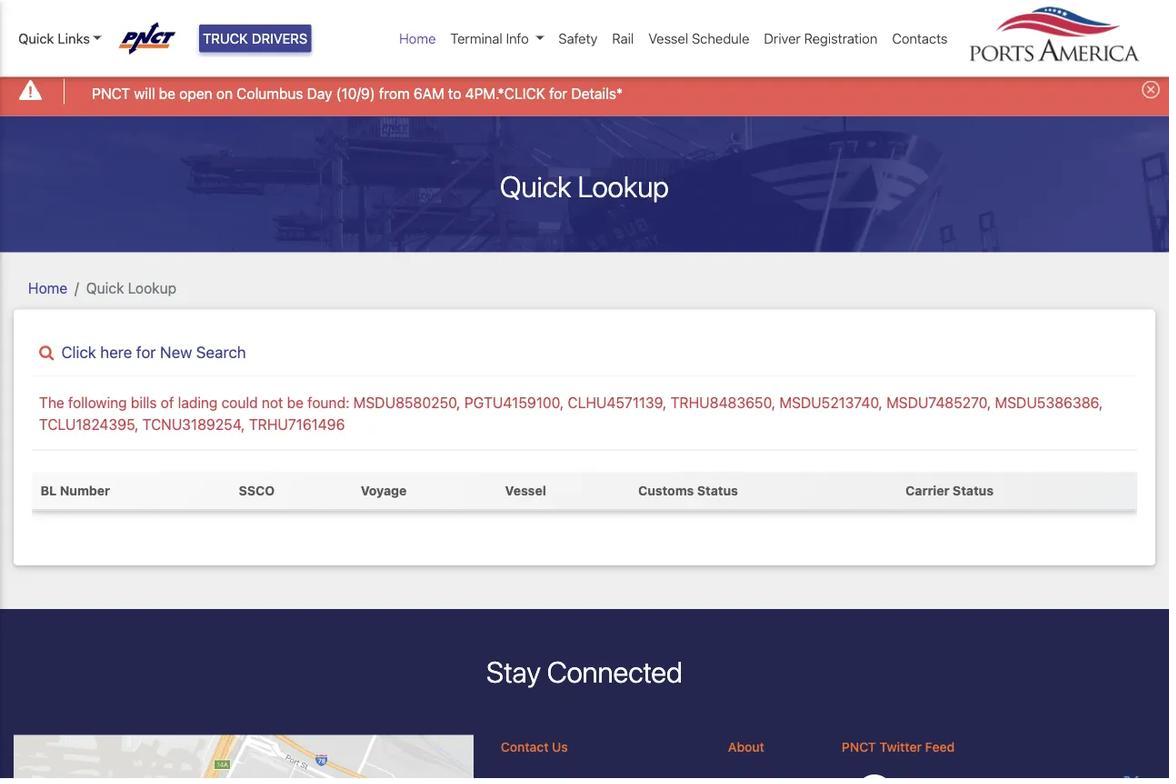 Task type: vqa. For each thing, say whether or not it's contained in the screenshot.
Cutoff to the middle
no



Task type: describe. For each thing, give the bounding box(es) containing it.
about
[[728, 739, 764, 754]]

number
[[60, 483, 110, 498]]

here
[[100, 342, 132, 361]]

truck drivers link
[[199, 25, 311, 52]]

4pm.*click
[[465, 85, 545, 102]]

msdu8580250,
[[353, 394, 461, 411]]

click here for new search link
[[32, 342, 1137, 362]]

0 vertical spatial home link
[[392, 21, 443, 56]]

clhu4571139,
[[568, 394, 667, 411]]

safety link
[[551, 21, 605, 56]]

will
[[134, 85, 155, 102]]

carrier
[[906, 483, 950, 498]]

truck
[[203, 30, 248, 46]]

could
[[221, 394, 258, 411]]

0 horizontal spatial lookup
[[128, 279, 176, 296]]

contact us
[[501, 739, 568, 754]]

1 horizontal spatial lookup
[[578, 169, 669, 203]]

search image
[[39, 344, 54, 360]]

close image
[[1142, 80, 1160, 98]]

of
[[161, 394, 174, 411]]

pnct for pnct will be open on columbus day (10/9) from 6am to 4pm.*click for details*
[[92, 85, 130, 102]]

ssco
[[239, 483, 275, 498]]

quick links
[[18, 30, 90, 46]]

stay connected
[[486, 654, 683, 689]]

contact
[[501, 739, 549, 754]]

found:
[[308, 394, 350, 411]]

pnct twitter feed
[[842, 739, 955, 754]]

vessel schedule link
[[641, 21, 757, 56]]

contacts
[[892, 30, 948, 46]]

new
[[160, 342, 192, 361]]

status for customs status
[[697, 483, 738, 498]]

1 vertical spatial quick lookup
[[86, 279, 176, 296]]

terminal info link
[[443, 21, 551, 56]]

from
[[379, 85, 410, 102]]

stay
[[486, 654, 541, 689]]

trhu8483650,
[[671, 394, 776, 411]]

msdu5213740,
[[779, 394, 883, 411]]

trhu7161496
[[249, 416, 345, 433]]

0 horizontal spatial home
[[28, 279, 67, 296]]

1 horizontal spatial home
[[399, 30, 436, 46]]

terminal info
[[450, 30, 529, 46]]

registration
[[804, 30, 878, 46]]

driver registration
[[764, 30, 878, 46]]

vessel schedule
[[648, 30, 750, 46]]

connected
[[547, 654, 683, 689]]

1 horizontal spatial quick lookup
[[500, 169, 669, 203]]

be inside alert
[[159, 85, 176, 102]]

bills
[[131, 394, 157, 411]]

pnct for pnct twitter feed
[[842, 739, 876, 754]]

be inside the following bills of lading could not be found: msdu8580250, pgtu4159100, clhu4571139, trhu8483650, msdu5213740, msdu7485270, msdu5386386, tclu1824395, tcnu3189254, trhu7161496
[[287, 394, 304, 411]]

msdu5386386,
[[995, 394, 1103, 411]]

us
[[552, 739, 568, 754]]

terminal
[[450, 30, 503, 46]]

driver
[[764, 30, 801, 46]]

bl number
[[41, 483, 110, 498]]

customs
[[638, 483, 694, 498]]



Task type: locate. For each thing, give the bounding box(es) containing it.
twitter
[[880, 739, 922, 754]]

search
[[196, 342, 246, 361]]

truck drivers
[[203, 30, 308, 46]]

1 vertical spatial lookup
[[128, 279, 176, 296]]

pnct left will
[[92, 85, 130, 102]]

vessel down pgtu4159100,
[[505, 483, 546, 498]]

pnct will be open on columbus day (10/9) from 6am to 4pm.*click for details*
[[92, 85, 623, 102]]

1 horizontal spatial be
[[287, 394, 304, 411]]

open
[[179, 85, 212, 102]]

home up search icon
[[28, 279, 67, 296]]

0 horizontal spatial quick lookup
[[86, 279, 176, 296]]

not
[[262, 394, 283, 411]]

driver registration link
[[757, 21, 885, 56]]

2 vertical spatial quick
[[86, 279, 124, 296]]

home
[[399, 30, 436, 46], [28, 279, 67, 296]]

vessel
[[648, 30, 688, 46], [505, 483, 546, 498]]

the
[[39, 394, 64, 411]]

1 vertical spatial vessel
[[505, 483, 546, 498]]

pnct left twitter
[[842, 739, 876, 754]]

2 horizontal spatial quick
[[500, 169, 571, 203]]

drivers
[[252, 30, 308, 46]]

the following bills of lading could not be found: msdu8580250, pgtu4159100, clhu4571139, trhu8483650, msdu5213740, msdu7485270, msdu5386386, tclu1824395, tcnu3189254, trhu7161496
[[39, 394, 1103, 433]]

quick lookup
[[500, 169, 669, 203], [86, 279, 176, 296]]

vessel right "rail" link
[[648, 30, 688, 46]]

vessel for vessel schedule
[[648, 30, 688, 46]]

pnct will be open on columbus day (10/9) from 6am to 4pm.*click for details* link
[[92, 82, 623, 104]]

msdu7485270,
[[886, 394, 991, 411]]

rail
[[612, 30, 634, 46]]

pnct inside alert
[[92, 85, 130, 102]]

0 vertical spatial pnct
[[92, 85, 130, 102]]

be
[[159, 85, 176, 102], [287, 394, 304, 411]]

1 vertical spatial home link
[[28, 279, 67, 296]]

day
[[307, 85, 332, 102]]

status right carrier
[[953, 483, 994, 498]]

details*
[[571, 85, 623, 102]]

click
[[61, 342, 96, 361]]

0 horizontal spatial status
[[697, 483, 738, 498]]

contacts link
[[885, 21, 955, 56]]

columbus
[[237, 85, 303, 102]]

0 vertical spatial lookup
[[578, 169, 669, 203]]

feed
[[925, 739, 955, 754]]

for
[[549, 85, 567, 102], [136, 342, 156, 361]]

1 horizontal spatial vessel
[[648, 30, 688, 46]]

0 horizontal spatial home link
[[28, 279, 67, 296]]

1 vertical spatial be
[[287, 394, 304, 411]]

0 horizontal spatial quick
[[18, 30, 54, 46]]

home link up the 6am
[[392, 21, 443, 56]]

1 horizontal spatial home link
[[392, 21, 443, 56]]

lookup
[[578, 169, 669, 203], [128, 279, 176, 296]]

6am
[[414, 85, 444, 102]]

lading
[[178, 394, 218, 411]]

customs status
[[638, 483, 738, 498]]

1 vertical spatial for
[[136, 342, 156, 361]]

for left details*
[[549, 85, 567, 102]]

for inside alert
[[549, 85, 567, 102]]

pgtu4159100,
[[464, 394, 564, 411]]

status for carrier status
[[953, 483, 994, 498]]

quick
[[18, 30, 54, 46], [500, 169, 571, 203], [86, 279, 124, 296]]

pnct will be open on columbus day (10/9) from 6am to 4pm.*click for details* alert
[[0, 67, 1169, 116]]

to
[[448, 85, 461, 102]]

home link up search icon
[[28, 279, 67, 296]]

1 horizontal spatial quick
[[86, 279, 124, 296]]

0 horizontal spatial pnct
[[92, 85, 130, 102]]

1 vertical spatial home
[[28, 279, 67, 296]]

0 vertical spatial be
[[159, 85, 176, 102]]

0 vertical spatial quick
[[18, 30, 54, 46]]

1 horizontal spatial pnct
[[842, 739, 876, 754]]

voyage
[[361, 483, 407, 498]]

quick links link
[[18, 28, 102, 49]]

status
[[697, 483, 738, 498], [953, 483, 994, 498]]

click here for new search
[[61, 342, 246, 361]]

info
[[506, 30, 529, 46]]

tcnu3189254,
[[142, 416, 245, 433]]

for right here
[[136, 342, 156, 361]]

1 vertical spatial quick
[[500, 169, 571, 203]]

home link
[[392, 21, 443, 56], [28, 279, 67, 296]]

be up the trhu7161496
[[287, 394, 304, 411]]

0 vertical spatial quick lookup
[[500, 169, 669, 203]]

following
[[68, 394, 127, 411]]

0 vertical spatial home
[[399, 30, 436, 46]]

0 horizontal spatial be
[[159, 85, 176, 102]]

safety
[[559, 30, 598, 46]]

1 status from the left
[[697, 483, 738, 498]]

carrier status
[[906, 483, 994, 498]]

0 horizontal spatial for
[[136, 342, 156, 361]]

bl
[[41, 483, 57, 498]]

links
[[58, 30, 90, 46]]

tclu1824395,
[[39, 416, 139, 433]]

2 status from the left
[[953, 483, 994, 498]]

be right will
[[159, 85, 176, 102]]

1 horizontal spatial status
[[953, 483, 994, 498]]

0 vertical spatial for
[[549, 85, 567, 102]]

on
[[216, 85, 233, 102]]

1 vertical spatial pnct
[[842, 739, 876, 754]]

home up the 6am
[[399, 30, 436, 46]]

pnct
[[92, 85, 130, 102], [842, 739, 876, 754]]

1 horizontal spatial for
[[549, 85, 567, 102]]

0 horizontal spatial vessel
[[505, 483, 546, 498]]

rail link
[[605, 21, 641, 56]]

status right 'customs'
[[697, 483, 738, 498]]

(10/9)
[[336, 85, 375, 102]]

schedule
[[692, 30, 750, 46]]

vessel for vessel
[[505, 483, 546, 498]]

0 vertical spatial vessel
[[648, 30, 688, 46]]



